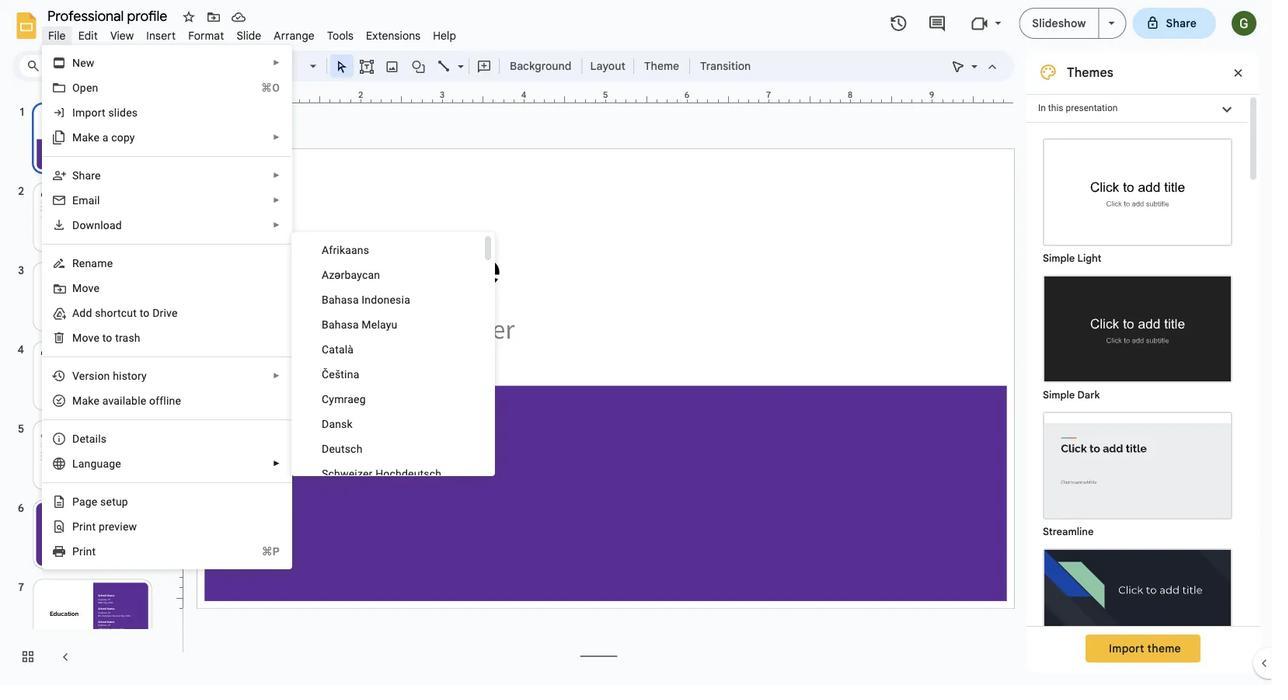 Task type: vqa. For each thing, say whether or not it's contained in the screenshot.
u on the left top of the page
no



Task type: locate. For each thing, give the bounding box(es) containing it.
simple dark
[[1043, 389, 1100, 401]]

share s element
[[72, 169, 105, 182]]

slide
[[237, 29, 261, 42]]

s hare
[[72, 169, 101, 182]]

move m element
[[72, 282, 104, 295]]

⌘o element
[[242, 80, 280, 96]]

import inside menu
[[72, 106, 106, 119]]

insert
[[146, 29, 176, 42]]

new n element
[[72, 56, 99, 69]]

extensions menu item
[[360, 26, 427, 45]]

1 vertical spatial e
[[92, 496, 98, 508]]

1 vertical spatial import
[[1109, 642, 1145, 656]]

l anguage
[[72, 457, 121, 470]]

share
[[1166, 16, 1197, 30]]

available
[[102, 394, 146, 407]]

1 vertical spatial bahasa
[[322, 318, 359, 331]]

themes application
[[0, 0, 1272, 686]]

menu
[[4, 0, 292, 588], [291, 232, 495, 487]]

m ove
[[72, 282, 100, 295]]

simple inside option
[[1043, 389, 1075, 401]]

1 bahasa from the top
[[322, 293, 359, 306]]

cymraeg
[[322, 393, 366, 406]]

simple left 'light'
[[1043, 252, 1075, 265]]

share button
[[1133, 8, 1217, 39]]

bahasa down azərbaycan
[[322, 293, 359, 306]]

version h istory
[[72, 370, 147, 382]]

slideshow
[[1033, 16, 1086, 30]]

help
[[433, 29, 456, 42]]

import left theme
[[1109, 642, 1145, 656]]

schweizer
[[322, 468, 373, 480]]

email e element
[[72, 194, 105, 207]]

català
[[322, 343, 354, 356]]

menu bar inside menu bar banner
[[42, 20, 463, 46]]

1 horizontal spatial import
[[1109, 642, 1145, 656]]

print preview v element
[[72, 520, 142, 533]]

0 vertical spatial simple
[[1043, 252, 1075, 265]]

bahasa up the català
[[322, 318, 359, 331]]

simple light
[[1043, 252, 1102, 265]]

1 ► from the top
[[273, 58, 281, 67]]

melayu
[[362, 318, 398, 331]]

import theme
[[1109, 642, 1181, 656]]

bahasa melayu
[[322, 318, 398, 331]]

make a copy c element
[[72, 131, 140, 144]]

Focus radio
[[1035, 541, 1241, 678]]

Menus field
[[19, 55, 97, 77]]

0 vertical spatial import
[[72, 106, 106, 119]]

e
[[94, 394, 100, 407], [92, 496, 98, 508]]

e
[[72, 194, 79, 207]]

bahasa indonesia
[[322, 293, 410, 306]]

c
[[111, 131, 117, 144]]

simple inside radio
[[1043, 252, 1075, 265]]

o
[[72, 81, 80, 94]]

bahasa
[[322, 293, 359, 306], [322, 318, 359, 331]]

theme
[[1148, 642, 1181, 656]]

transition button
[[693, 54, 758, 78]]

ownload
[[80, 219, 122, 232]]

r ename
[[72, 257, 113, 270]]

e right 'pa'
[[92, 496, 98, 508]]

h
[[113, 370, 119, 382]]

1 simple from the top
[[1043, 252, 1075, 265]]

► for n ew
[[273, 58, 281, 67]]

p
[[72, 545, 79, 558]]

t
[[102, 332, 106, 344]]

bahasa for bahasa indonesia
[[322, 293, 359, 306]]

extensions
[[366, 29, 421, 42]]

rint
[[79, 545, 96, 558]]

čeština
[[322, 368, 359, 381]]

main toolbar
[[96, 54, 759, 78]]

menu containing afrikaans
[[291, 232, 495, 487]]

pa g e setup
[[72, 496, 128, 508]]

6 ► from the top
[[273, 372, 281, 380]]

0 horizontal spatial import
[[72, 106, 106, 119]]

0 vertical spatial e
[[94, 394, 100, 407]]

simple left "dark"
[[1043, 389, 1075, 401]]

drive
[[152, 307, 178, 319]]

opy
[[117, 131, 135, 144]]

arrange menu item
[[268, 26, 321, 45]]

2 ► from the top
[[273, 133, 281, 142]]

light
[[1078, 252, 1102, 265]]

open o element
[[72, 81, 103, 94]]

shortcut
[[95, 307, 137, 319]]

view menu item
[[104, 26, 140, 45]]

► for s hare
[[273, 171, 281, 180]]

move
[[72, 332, 100, 344]]

7 ► from the top
[[273, 459, 281, 468]]

e right ma
[[94, 394, 100, 407]]

iew
[[120, 520, 137, 533]]

p rint
[[72, 545, 96, 558]]

Zoom field
[[262, 55, 323, 78]]

menu bar containing file
[[42, 20, 463, 46]]

to
[[140, 307, 150, 319]]

hare
[[79, 169, 101, 182]]

import
[[72, 106, 106, 119], [1109, 642, 1145, 656]]

tools
[[327, 29, 354, 42]]

option group
[[1027, 123, 1248, 686]]

Simple Light radio
[[1035, 131, 1241, 686]]

dansk
[[322, 418, 353, 431]]

trash
[[115, 332, 141, 344]]

1 vertical spatial simple
[[1043, 389, 1075, 401]]

4 ► from the top
[[273, 196, 281, 205]]

ma k e available offline
[[72, 394, 181, 407]]

language l element
[[72, 457, 126, 470]]

slides
[[108, 106, 138, 119]]

► for e mail
[[273, 196, 281, 205]]

this
[[1048, 103, 1064, 113]]

background
[[510, 59, 572, 73]]

2 bahasa from the top
[[322, 318, 359, 331]]

►
[[273, 58, 281, 67], [273, 133, 281, 142], [273, 171, 281, 180], [273, 196, 281, 205], [273, 221, 281, 230], [273, 372, 281, 380], [273, 459, 281, 468]]

focus image
[[1045, 550, 1231, 655]]

m
[[72, 282, 82, 295]]

menu bar
[[42, 20, 463, 46]]

layout button
[[586, 54, 630, 78]]

5 ► from the top
[[273, 221, 281, 230]]

menu bar banner
[[0, 0, 1272, 686]]

r
[[72, 257, 79, 270]]

add shortcut to drive
[[72, 307, 178, 319]]

arrange
[[274, 29, 315, 42]]

a
[[102, 131, 108, 144]]

import down pen
[[72, 106, 106, 119]]

import for import slides
[[72, 106, 106, 119]]

3 ► from the top
[[273, 171, 281, 180]]

0 vertical spatial bahasa
[[322, 293, 359, 306]]

option group containing simple light
[[1027, 123, 1248, 686]]

Rename text field
[[42, 6, 176, 25]]

2 simple from the top
[[1043, 389, 1075, 401]]

⌘p
[[262, 545, 280, 558]]

presentation
[[1066, 103, 1118, 113]]

import inside button
[[1109, 642, 1145, 656]]

► for istory
[[273, 372, 281, 380]]

mail
[[79, 194, 100, 207]]

n
[[72, 56, 80, 69]]

navigation
[[0, 88, 171, 686]]

Simple Dark radio
[[1035, 267, 1241, 404]]



Task type: describe. For each thing, give the bounding box(es) containing it.
simple for simple dark
[[1043, 389, 1075, 401]]

offline
[[149, 394, 181, 407]]

format
[[188, 29, 224, 42]]

shape image
[[410, 55, 428, 77]]

Star checkbox
[[178, 6, 200, 28]]

e mail
[[72, 194, 100, 207]]

layout
[[590, 59, 626, 73]]

⌘p element
[[243, 544, 280, 560]]

pa
[[72, 496, 85, 508]]

ename
[[79, 257, 113, 270]]

make
[[72, 131, 100, 144]]

e for g
[[92, 496, 98, 508]]

theme button
[[637, 54, 686, 78]]

version
[[72, 370, 110, 382]]

file
[[48, 29, 66, 42]]

n ew
[[72, 56, 94, 69]]

insert image image
[[384, 55, 401, 77]]

d ownload
[[72, 219, 122, 232]]

theme
[[644, 59, 679, 73]]

ew
[[80, 56, 94, 69]]

themes section
[[1027, 51, 1260, 686]]

transition
[[700, 59, 751, 73]]

import slides z element
[[72, 106, 142, 119]]

page setup g element
[[72, 496, 133, 508]]

edit
[[78, 29, 98, 42]]

istory
[[119, 370, 147, 382]]

rename r element
[[72, 257, 118, 270]]

v
[[115, 520, 120, 533]]

print p element
[[72, 545, 100, 558]]

Streamline radio
[[1035, 404, 1241, 541]]

► for d ownload
[[273, 221, 281, 230]]

version history h element
[[72, 370, 151, 382]]

pen
[[80, 81, 98, 94]]

l
[[72, 457, 78, 470]]

import slides
[[72, 106, 138, 119]]

import theme button
[[1086, 635, 1201, 663]]

► for opy
[[273, 133, 281, 142]]

format menu item
[[182, 26, 230, 45]]

dark
[[1078, 389, 1100, 401]]

background button
[[503, 54, 579, 78]]

menu containing n
[[4, 0, 292, 588]]

print pre v iew
[[72, 520, 137, 533]]

in this presentation
[[1038, 103, 1118, 113]]

make available offline k element
[[72, 394, 186, 407]]

indonesia
[[362, 293, 410, 306]]

details b element
[[72, 433, 111, 445]]

download d element
[[72, 219, 127, 232]]

afrikaans
[[322, 244, 369, 257]]

add shortcut to drive , element
[[72, 307, 182, 319]]

azərbaycan
[[322, 269, 380, 281]]

o
[[106, 332, 112, 344]]

► for l anguage
[[273, 459, 281, 468]]

slide menu item
[[230, 26, 268, 45]]

s
[[72, 169, 79, 182]]

edit menu item
[[72, 26, 104, 45]]

streamline
[[1043, 526, 1094, 538]]

file menu item
[[42, 26, 72, 45]]

in
[[1038, 103, 1046, 113]]

details
[[72, 433, 107, 445]]

move t o trash
[[72, 332, 141, 344]]

simple for simple light
[[1043, 252, 1075, 265]]

bahasa for bahasa melayu
[[322, 318, 359, 331]]

schweizer hochdeutsch
[[322, 468, 442, 480]]

g
[[85, 496, 92, 508]]

in this presentation tab
[[1027, 94, 1248, 123]]

d
[[72, 219, 80, 232]]

mode and view toolbar
[[946, 51, 1005, 82]]

ove
[[82, 282, 100, 295]]

k
[[88, 394, 94, 407]]

setup
[[100, 496, 128, 508]]

make a c opy
[[72, 131, 135, 144]]

move to trash t element
[[72, 332, 145, 344]]

Zoom text field
[[264, 55, 308, 77]]

insert menu item
[[140, 26, 182, 45]]

⌘o
[[261, 81, 280, 94]]

e for k
[[94, 394, 100, 407]]

tools menu item
[[321, 26, 360, 45]]

print
[[72, 520, 96, 533]]

import for import theme
[[1109, 642, 1145, 656]]

help menu item
[[427, 26, 463, 45]]

hochdeutsch
[[376, 468, 442, 480]]

add
[[72, 307, 92, 319]]

slideshow button
[[1019, 8, 1100, 39]]

pre
[[99, 520, 115, 533]]

themes
[[1067, 65, 1114, 80]]

o pen
[[72, 81, 98, 94]]

option group inside themes "section"
[[1027, 123, 1248, 686]]

presentation options image
[[1109, 22, 1115, 25]]

anguage
[[78, 457, 121, 470]]

deutsch
[[322, 443, 363, 456]]

navigation inside themes application
[[0, 88, 171, 686]]

view
[[110, 29, 134, 42]]



